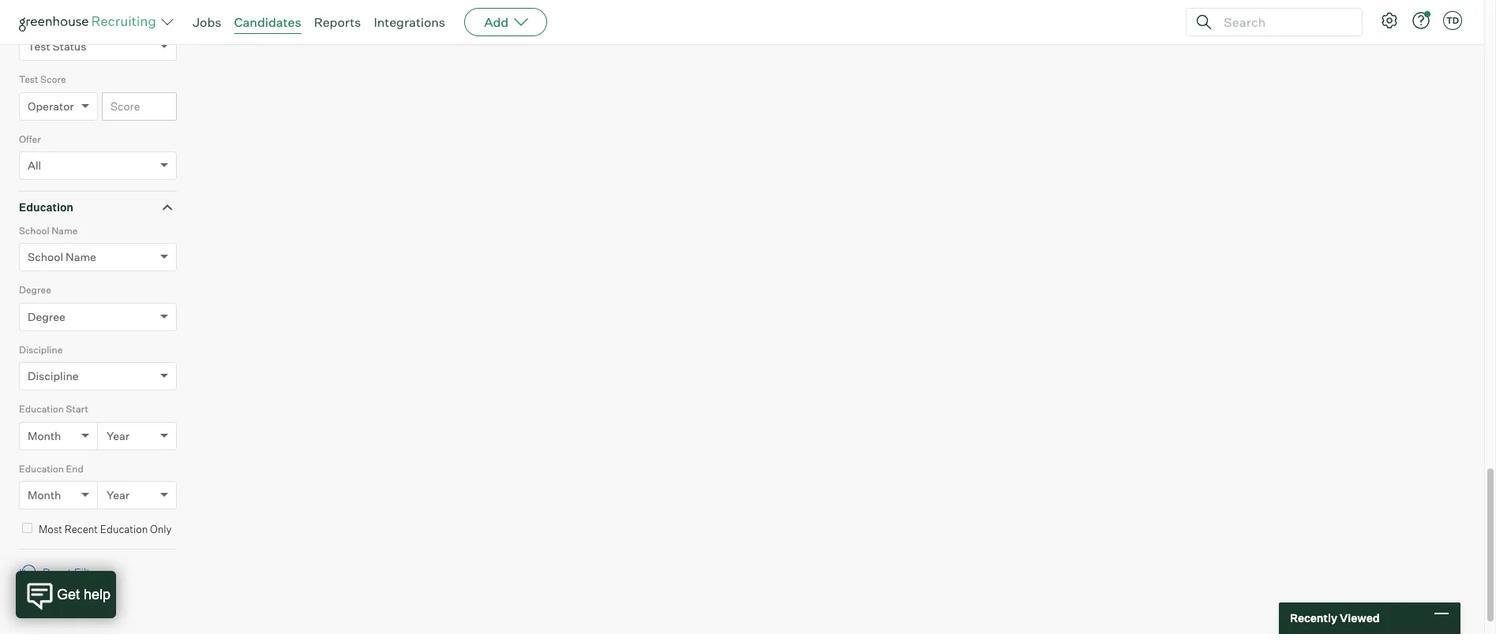Task type: locate. For each thing, give the bounding box(es) containing it.
school name element
[[19, 223, 177, 283]]

degree up the discipline 'element'
[[28, 310, 65, 324]]

0 vertical spatial discipline
[[19, 344, 63, 356]]

reset filters
[[43, 566, 106, 579]]

reports link
[[314, 14, 361, 30]]

degree element
[[19, 283, 177, 342]]

name
[[51, 225, 78, 237], [66, 250, 96, 264]]

0 vertical spatial year
[[107, 429, 130, 443]]

candidates link
[[234, 14, 301, 30]]

0 vertical spatial status
[[40, 14, 69, 26]]

school name up "degree" element in the left of the page
[[28, 250, 96, 264]]

2 year from the top
[[107, 489, 130, 502]]

1 vertical spatial year
[[107, 489, 130, 502]]

1 vertical spatial month
[[28, 489, 61, 502]]

name up "degree" element in the left of the page
[[66, 250, 96, 264]]

month
[[28, 429, 61, 443], [28, 489, 61, 502]]

year for education start
[[107, 429, 130, 443]]

year down the discipline 'element'
[[107, 429, 130, 443]]

test status
[[19, 14, 69, 26], [28, 40, 86, 53]]

td button
[[1444, 11, 1463, 30]]

reset
[[43, 566, 72, 579]]

0 vertical spatial month
[[28, 429, 61, 443]]

education start
[[19, 404, 88, 416]]

education left end
[[19, 463, 64, 475]]

year up most recent education only
[[107, 489, 130, 502]]

2 month from the top
[[28, 489, 61, 502]]

education for education start
[[19, 404, 64, 416]]

discipline
[[19, 344, 63, 356], [28, 370, 79, 383]]

test status down the availability status element
[[19, 14, 69, 26]]

test score
[[19, 74, 66, 85]]

year
[[107, 429, 130, 443], [107, 489, 130, 502]]

greenhouse recruiting image
[[19, 13, 161, 32]]

education for education
[[19, 201, 73, 214]]

education left start
[[19, 404, 64, 416]]

1 vertical spatial degree
[[28, 310, 65, 324]]

1 year from the top
[[107, 429, 130, 443]]

2 vertical spatial test
[[19, 74, 38, 85]]

degree
[[19, 284, 51, 296], [28, 310, 65, 324]]

school name down all
[[19, 225, 78, 237]]

month down education end
[[28, 489, 61, 502]]

Most Recent Education Only checkbox
[[22, 524, 32, 534]]

1 vertical spatial test status
[[28, 40, 86, 53]]

reports
[[314, 14, 361, 30]]

education down all
[[19, 201, 73, 214]]

start
[[66, 404, 88, 416]]

month down education start
[[28, 429, 61, 443]]

recently
[[1290, 612, 1338, 626]]

status
[[40, 14, 69, 26], [53, 40, 86, 53]]

school
[[19, 225, 49, 237], [28, 250, 63, 264]]

0 vertical spatial test
[[19, 14, 38, 26]]

test status up score
[[28, 40, 86, 53]]

td button
[[1440, 8, 1466, 33]]

school down all
[[19, 225, 49, 237]]

Score number field
[[102, 92, 177, 121]]

operator
[[28, 99, 74, 113]]

1 vertical spatial status
[[53, 40, 86, 53]]

status down the availability status element
[[40, 14, 69, 26]]

0 vertical spatial school name
[[19, 225, 78, 237]]

month for start
[[28, 429, 61, 443]]

score
[[40, 74, 66, 85]]

education for education end
[[19, 463, 64, 475]]

add button
[[464, 8, 547, 36]]

education
[[19, 201, 73, 214], [19, 404, 64, 416], [19, 463, 64, 475], [100, 524, 148, 536]]

degree down the school name element
[[19, 284, 51, 296]]

1 month from the top
[[28, 429, 61, 443]]

status down greenhouse recruiting image
[[53, 40, 86, 53]]

school up "degree" element in the left of the page
[[28, 250, 63, 264]]

reset filters button
[[19, 558, 114, 587]]

school name
[[19, 225, 78, 237], [28, 250, 96, 264]]

recently viewed
[[1290, 612, 1380, 626]]

integrations link
[[374, 14, 446, 30]]

integrations
[[374, 14, 446, 30]]

name down offer element
[[51, 225, 78, 237]]

1 vertical spatial school name
[[28, 250, 96, 264]]

test
[[19, 14, 38, 26], [28, 40, 50, 53], [19, 74, 38, 85]]



Task type: describe. For each thing, give the bounding box(es) containing it.
add
[[484, 14, 509, 30]]

viewed
[[1340, 612, 1380, 626]]

1 vertical spatial discipline
[[28, 370, 79, 383]]

only
[[150, 524, 172, 536]]

0 vertical spatial degree
[[19, 284, 51, 296]]

td
[[1447, 15, 1459, 26]]

1 vertical spatial test
[[28, 40, 50, 53]]

most
[[39, 524, 62, 536]]

candidates
[[234, 14, 301, 30]]

1 vertical spatial name
[[66, 250, 96, 264]]

most recent education only
[[39, 524, 172, 536]]

test for operator
[[19, 74, 38, 85]]

offer
[[19, 133, 41, 145]]

recent
[[65, 524, 98, 536]]

all
[[28, 159, 41, 172]]

availability status element
[[19, 0, 177, 12]]

education end
[[19, 463, 84, 475]]

end
[[66, 463, 84, 475]]

1 vertical spatial school
[[28, 250, 63, 264]]

configure image
[[1380, 11, 1399, 30]]

0 vertical spatial school
[[19, 225, 49, 237]]

discipline element
[[19, 342, 177, 402]]

offer element
[[19, 132, 177, 191]]

Search text field
[[1220, 11, 1348, 34]]

test for test status
[[19, 14, 38, 26]]

education left only
[[100, 524, 148, 536]]

test status element
[[19, 12, 177, 72]]

0 vertical spatial test status
[[19, 14, 69, 26]]

jobs link
[[193, 14, 222, 30]]

month for end
[[28, 489, 61, 502]]

filters
[[74, 566, 106, 579]]

year for education end
[[107, 489, 130, 502]]

0 vertical spatial name
[[51, 225, 78, 237]]

jobs
[[193, 14, 222, 30]]



Task type: vqa. For each thing, say whether or not it's contained in the screenshot.
reset
yes



